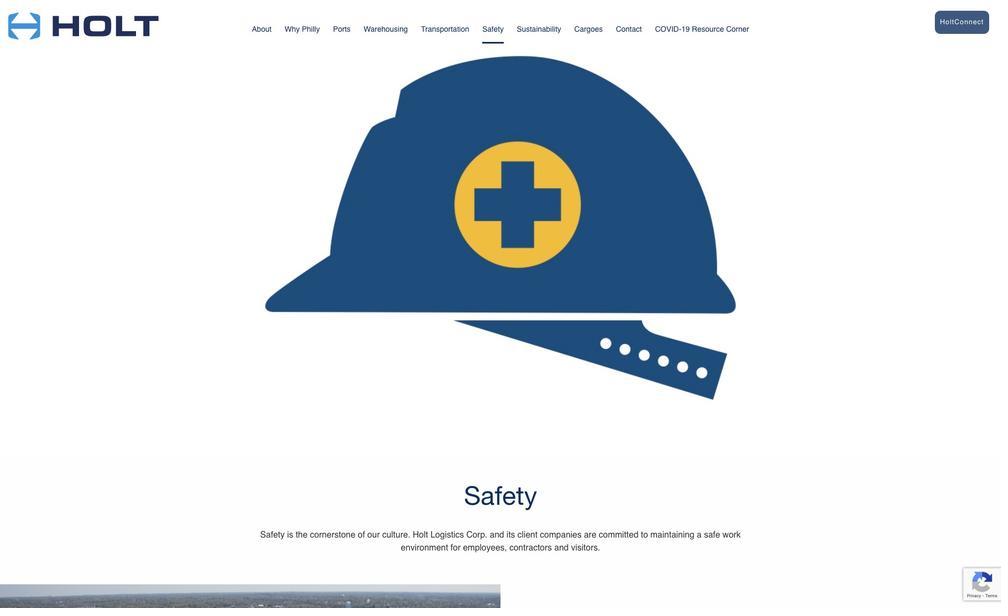 Task type: vqa. For each thing, say whether or not it's contained in the screenshot.
Contract Carriers button
no



Task type: locate. For each thing, give the bounding box(es) containing it.
safety up its
[[464, 481, 538, 511]]

safety
[[483, 25, 504, 33], [464, 481, 538, 511], [260, 531, 285, 540]]

safety for safety link
[[483, 25, 504, 33]]

0 vertical spatial safety
[[483, 25, 504, 33]]

cornerstone
[[310, 531, 356, 540]]

and down the 'companies'
[[555, 544, 569, 553]]

resource
[[692, 25, 725, 33]]

to
[[641, 531, 649, 540]]

1 vertical spatial and
[[555, 544, 569, 553]]

holt logistics image
[[8, 0, 159, 45]]

a
[[697, 531, 702, 540]]

safety left sustainability
[[483, 25, 504, 33]]

of
[[358, 531, 365, 540]]

cargoes
[[575, 25, 603, 33]]

sustainability
[[517, 25, 562, 33]]

safety inside safety is the cornerstone of our culture. holt logistics corp. and its client companies are committed to maintaining a safe work environment for employees, contractors and visitors.
[[260, 531, 285, 540]]

contractors
[[510, 544, 552, 553]]

0 horizontal spatial and
[[490, 531, 505, 540]]

transportation link
[[421, 20, 470, 41]]

for
[[451, 544, 461, 553]]

holtconnect button
[[935, 11, 990, 34]]

covid-19 resource corner
[[656, 25, 750, 33]]

and
[[490, 531, 505, 540], [555, 544, 569, 553]]

is
[[287, 531, 294, 540]]

sustainability link
[[517, 20, 562, 41]]

logistics
[[431, 531, 464, 540]]

work
[[723, 531, 741, 540]]

and left its
[[490, 531, 505, 540]]

holtconnect
[[941, 18, 985, 26]]

holtconnect link
[[847, 5, 990, 42]]

its
[[507, 531, 516, 540]]

2 vertical spatial safety
[[260, 531, 285, 540]]

safety for safety is the cornerstone of our culture. holt logistics corp. and its client companies are committed to maintaining a safe work environment for employees, contractors and visitors.
[[260, 531, 285, 540]]

visitors.
[[572, 544, 601, 553]]

safety is the cornerstone of our culture. holt logistics corp. and its client companies are committed to maintaining a safe work environment for employees, contractors and visitors.
[[260, 531, 741, 553]]

are
[[584, 531, 597, 540]]

environment
[[401, 544, 449, 553]]

ports
[[333, 25, 351, 33]]

contact
[[616, 25, 642, 33]]

covid-
[[656, 25, 682, 33]]

safety left is
[[260, 531, 285, 540]]



Task type: describe. For each thing, give the bounding box(es) containing it.
safety main content
[[0, 0, 1002, 609]]

why philly link
[[285, 20, 320, 41]]

contact link
[[616, 20, 642, 41]]

1 vertical spatial safety
[[464, 481, 538, 511]]

client
[[518, 531, 538, 540]]

philly
[[302, 25, 320, 33]]

safe
[[705, 531, 721, 540]]

our
[[368, 531, 380, 540]]

warehousing link
[[364, 20, 408, 41]]

corner
[[727, 25, 750, 33]]

committed
[[599, 531, 639, 540]]

holt
[[413, 531, 428, 540]]

ports link
[[333, 20, 351, 41]]

employees,
[[463, 544, 507, 553]]

why philly
[[285, 25, 320, 33]]

safety link
[[483, 20, 504, 43]]

the
[[296, 531, 308, 540]]

companies
[[540, 531, 582, 540]]

transportation
[[421, 25, 470, 33]]

about
[[252, 25, 272, 33]]

19
[[682, 25, 690, 33]]

culture.
[[383, 531, 411, 540]]

0 vertical spatial and
[[490, 531, 505, 540]]

warehousing
[[364, 25, 408, 33]]

cargoes link
[[575, 20, 603, 41]]

covid-19 resource corner link
[[656, 12, 750, 41]]

maintaining
[[651, 531, 695, 540]]

why
[[285, 25, 300, 33]]

about link
[[252, 20, 272, 41]]

1 horizontal spatial and
[[555, 544, 569, 553]]

corp.
[[467, 531, 488, 540]]



